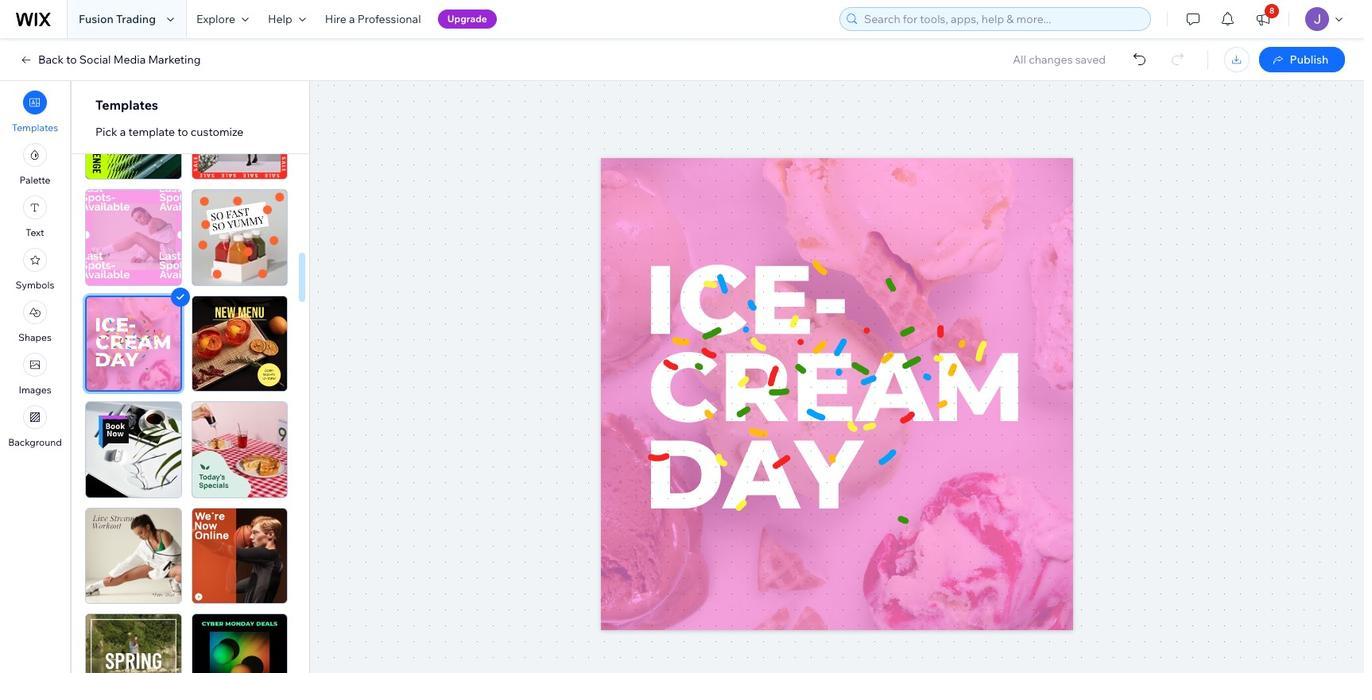 Task type: locate. For each thing, give the bounding box(es) containing it.
background
[[8, 436, 62, 448]]

fusion
[[79, 12, 114, 26]]

changes
[[1029, 52, 1073, 67]]

images
[[19, 384, 51, 396]]

0 vertical spatial a
[[349, 12, 355, 26]]

publish button
[[1259, 47, 1345, 72]]

fusion trading
[[79, 12, 156, 26]]

upgrade button
[[438, 10, 497, 29]]

explore
[[196, 12, 235, 26]]

0 horizontal spatial a
[[120, 125, 126, 139]]

8
[[1269, 6, 1274, 16]]

1 horizontal spatial templates
[[95, 97, 158, 113]]

hire a professional
[[325, 12, 421, 26]]

all
[[1013, 52, 1026, 67]]

templates
[[95, 97, 158, 113], [12, 122, 58, 134]]

1 vertical spatial templates
[[12, 122, 58, 134]]

pick
[[95, 125, 117, 139]]

templates up pick at the left top of page
[[95, 97, 158, 113]]

templates inside menu
[[12, 122, 58, 134]]

all changes saved
[[1013, 52, 1106, 67]]

a inside hire a professional 'link'
[[349, 12, 355, 26]]

a right hire
[[349, 12, 355, 26]]

help
[[268, 12, 292, 26]]

to right back
[[66, 52, 77, 67]]

Search for tools, apps, help & more... field
[[859, 8, 1145, 30]]

professional
[[358, 12, 421, 26]]

shapes
[[18, 331, 52, 343]]

0 vertical spatial to
[[66, 52, 77, 67]]

text
[[26, 227, 44, 238]]

a right pick at the left top of page
[[120, 125, 126, 139]]

0 horizontal spatial to
[[66, 52, 77, 67]]

back to social media marketing
[[38, 52, 201, 67]]

to right template
[[177, 125, 188, 139]]

templates up palette button
[[12, 122, 58, 134]]

a
[[349, 12, 355, 26], [120, 125, 126, 139]]

hire a professional link
[[315, 0, 431, 38]]

palette button
[[19, 143, 50, 186]]

1 horizontal spatial a
[[349, 12, 355, 26]]

marketing
[[148, 52, 201, 67]]

a for professional
[[349, 12, 355, 26]]

template
[[128, 125, 175, 139]]

trading
[[116, 12, 156, 26]]

1 horizontal spatial to
[[177, 125, 188, 139]]

palette
[[19, 174, 50, 186]]

0 horizontal spatial templates
[[12, 122, 58, 134]]

menu
[[0, 86, 70, 453]]

1 vertical spatial a
[[120, 125, 126, 139]]

0 vertical spatial templates
[[95, 97, 158, 113]]

symbols
[[16, 279, 54, 291]]

to
[[66, 52, 77, 67], [177, 125, 188, 139]]

upgrade
[[447, 13, 487, 25]]

saved
[[1075, 52, 1106, 67]]

publish
[[1290, 52, 1329, 67]]

back to social media marketing button
[[19, 52, 201, 67]]



Task type: describe. For each thing, give the bounding box(es) containing it.
pick a template to customize
[[95, 125, 244, 139]]

menu containing templates
[[0, 86, 70, 453]]

customize
[[191, 125, 244, 139]]

symbols button
[[16, 248, 54, 291]]

a for template
[[120, 125, 126, 139]]

8 button
[[1246, 0, 1281, 38]]

shapes button
[[18, 300, 52, 343]]

help button
[[258, 0, 315, 38]]

social
[[79, 52, 111, 67]]

text button
[[23, 196, 47, 238]]

background button
[[8, 405, 62, 448]]

images button
[[19, 353, 51, 396]]

media
[[113, 52, 146, 67]]

1 vertical spatial to
[[177, 125, 188, 139]]

back
[[38, 52, 64, 67]]

hire
[[325, 12, 346, 26]]

templates button
[[12, 91, 58, 134]]



Task type: vqa. For each thing, say whether or not it's contained in the screenshot.
alert
no



